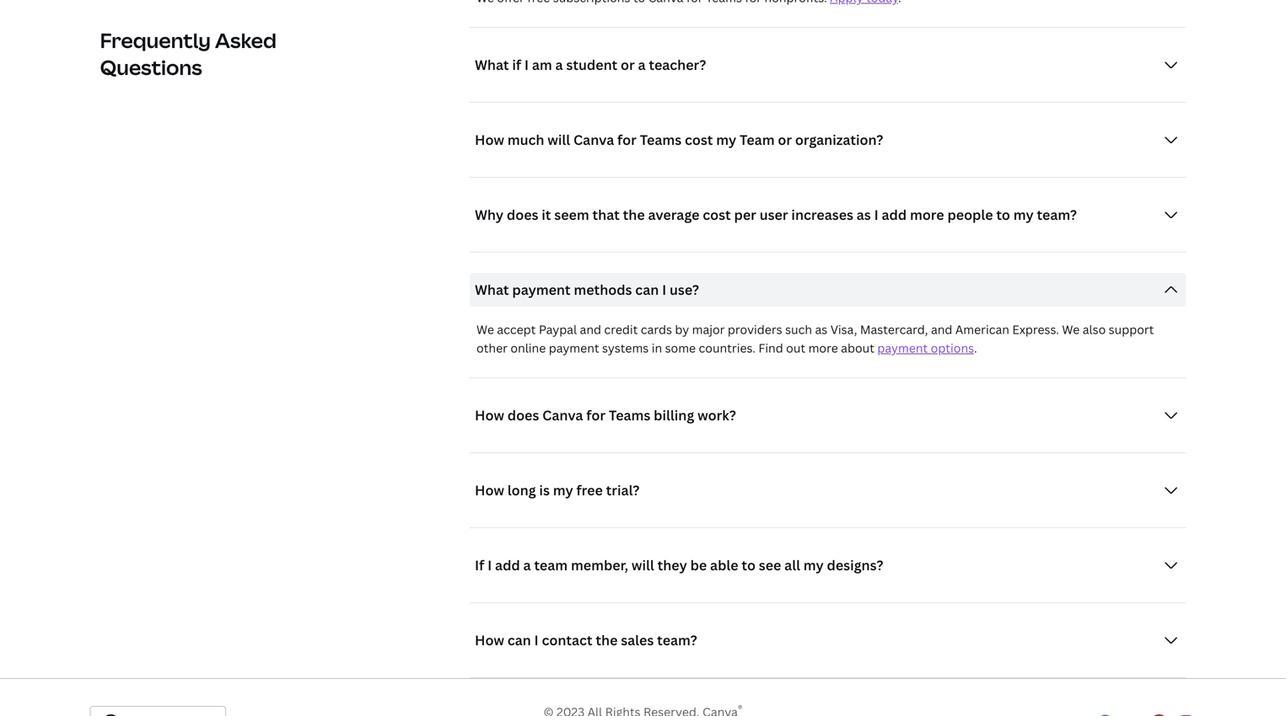 Task type: vqa. For each thing, say whether or not it's contained in the screenshot.
rightmost will
yes



Task type: locate. For each thing, give the bounding box(es) containing it.
how for how does canva for teams billing work?
[[475, 407, 504, 425]]

0 horizontal spatial and
[[580, 322, 601, 338]]

mastercard,
[[860, 322, 928, 338]]

can
[[635, 281, 659, 299], [508, 632, 531, 650]]

English (US) button
[[90, 707, 226, 717]]

team?
[[1037, 206, 1077, 224], [657, 632, 697, 650]]

will left they
[[632, 557, 654, 575]]

in
[[652, 340, 662, 356]]

0 horizontal spatial a
[[523, 557, 531, 575]]

2 horizontal spatial a
[[638, 56, 646, 74]]

they
[[657, 557, 687, 575]]

what if i am a student or a teacher?
[[475, 56, 706, 74]]

0 vertical spatial will
[[548, 131, 570, 149]]

a left teacher? at the right
[[638, 56, 646, 74]]

0 vertical spatial more
[[910, 206, 944, 224]]

does down 'online'
[[508, 407, 539, 425]]

and
[[580, 322, 601, 338], [931, 322, 953, 338]]

payment
[[512, 281, 571, 299], [549, 340, 599, 356], [877, 340, 928, 356]]

my right is in the bottom left of the page
[[553, 482, 573, 500]]

add right increases
[[882, 206, 907, 224]]

methods
[[574, 281, 632, 299]]

how for how much will canva for teams cost my team or organization?
[[475, 131, 504, 149]]

to right people
[[996, 206, 1010, 224]]

0 horizontal spatial as
[[815, 322, 828, 338]]

4 how from the top
[[475, 632, 504, 650]]

billing
[[654, 407, 694, 425]]

0 vertical spatial as
[[857, 206, 871, 224]]

a right am
[[555, 56, 563, 74]]

to
[[996, 206, 1010, 224], [742, 557, 756, 575]]

express.
[[1012, 322, 1059, 338]]

0 vertical spatial can
[[635, 281, 659, 299]]

frequently asked questions
[[100, 27, 277, 81]]

0 vertical spatial the
[[623, 206, 645, 224]]

what inside 'dropdown button'
[[475, 56, 509, 74]]

as
[[857, 206, 871, 224], [815, 322, 828, 338]]

and left credit
[[580, 322, 601, 338]]

0 horizontal spatial can
[[508, 632, 531, 650]]

a
[[555, 56, 563, 74], [638, 56, 646, 74], [523, 557, 531, 575]]

average
[[648, 206, 700, 224]]

0 vertical spatial canva
[[573, 131, 614, 149]]

0 horizontal spatial will
[[548, 131, 570, 149]]

0 horizontal spatial more
[[808, 340, 838, 356]]

how long is my free trial?
[[475, 482, 640, 500]]

what left if on the left top of page
[[475, 56, 509, 74]]

find
[[759, 340, 783, 356]]

1 how from the top
[[475, 131, 504, 149]]

we accept paypal and credit cards by major providers such as visa, mastercard, and american express. we also support other online payment systems in some countries. find out more about
[[477, 322, 1154, 356]]

payment inside dropdown button
[[512, 281, 571, 299]]

credit
[[604, 322, 638, 338]]

canva
[[573, 131, 614, 149], [542, 407, 583, 425]]

how left much
[[475, 131, 504, 149]]

more right out
[[808, 340, 838, 356]]

add right if
[[495, 557, 520, 575]]

my right people
[[1014, 206, 1034, 224]]

0 horizontal spatial to
[[742, 557, 756, 575]]

0 vertical spatial to
[[996, 206, 1010, 224]]

as inside we accept paypal and credit cards by major providers such as visa, mastercard, and american express. we also support other online payment systems in some countries. find out more about
[[815, 322, 828, 338]]

1 horizontal spatial for
[[617, 131, 637, 149]]

my left team
[[716, 131, 736, 149]]

1 vertical spatial team?
[[657, 632, 697, 650]]

2 and from the left
[[931, 322, 953, 338]]

0 vertical spatial or
[[621, 56, 635, 74]]

canva inside how much will canva for teams cost my team or organization? dropdown button
[[573, 131, 614, 149]]

how much will canva for teams cost my team or organization? button
[[470, 123, 1186, 157]]

what for what if i am a student or a teacher?
[[475, 56, 509, 74]]

what
[[475, 56, 509, 74], [475, 281, 509, 299]]

the
[[623, 206, 645, 224], [596, 632, 618, 650]]

1 horizontal spatial add
[[882, 206, 907, 224]]

payment down mastercard, on the top right of the page
[[877, 340, 928, 356]]

for
[[617, 131, 637, 149], [586, 407, 606, 425]]

such
[[785, 322, 812, 338]]

payment down paypal
[[549, 340, 599, 356]]

that
[[593, 206, 620, 224]]

will right much
[[548, 131, 570, 149]]

cost left per
[[703, 206, 731, 224]]

does for how
[[508, 407, 539, 425]]

i right if on the left top of page
[[525, 56, 529, 74]]

how can i contact the sales team?
[[475, 632, 697, 650]]

or right student
[[621, 56, 635, 74]]

will
[[548, 131, 570, 149], [632, 557, 654, 575]]

use?
[[670, 281, 699, 299]]

can left use?
[[635, 281, 659, 299]]

the left sales
[[596, 632, 618, 650]]

0 vertical spatial team?
[[1037, 206, 1077, 224]]

1 vertical spatial or
[[778, 131, 792, 149]]

we
[[477, 322, 494, 338], [1062, 322, 1080, 338]]

team
[[740, 131, 775, 149]]

1 horizontal spatial can
[[635, 281, 659, 299]]

0 horizontal spatial the
[[596, 632, 618, 650]]

as right increases
[[857, 206, 871, 224]]

seem
[[554, 206, 589, 224]]

1 vertical spatial add
[[495, 557, 520, 575]]

teacher?
[[649, 56, 706, 74]]

payment up paypal
[[512, 281, 571, 299]]

2 how from the top
[[475, 407, 504, 425]]

more inside dropdown button
[[910, 206, 944, 224]]

1 vertical spatial more
[[808, 340, 838, 356]]

what inside dropdown button
[[475, 281, 509, 299]]

how does canva for teams billing work?
[[475, 407, 736, 425]]

sales
[[621, 632, 654, 650]]

1 horizontal spatial as
[[857, 206, 871, 224]]

visa,
[[830, 322, 857, 338]]

how down if
[[475, 632, 504, 650]]

the inside how can i contact the sales team? dropdown button
[[596, 632, 618, 650]]

what payment methods can i use?
[[475, 281, 699, 299]]

2 what from the top
[[475, 281, 509, 299]]

how inside dropdown button
[[475, 482, 504, 500]]

0 horizontal spatial add
[[495, 557, 520, 575]]

0 vertical spatial what
[[475, 56, 509, 74]]

3 how from the top
[[475, 482, 504, 500]]

more
[[910, 206, 944, 224], [808, 340, 838, 356]]

or
[[621, 56, 635, 74], [778, 131, 792, 149]]

i right increases
[[874, 206, 879, 224]]

1 vertical spatial as
[[815, 322, 828, 338]]

does left it
[[507, 206, 538, 224]]

0 horizontal spatial for
[[586, 407, 606, 425]]

how
[[475, 131, 504, 149], [475, 407, 504, 425], [475, 482, 504, 500], [475, 632, 504, 650]]

options
[[931, 340, 974, 356]]

if
[[512, 56, 521, 74]]

i left use?
[[662, 281, 666, 299]]

we up other
[[477, 322, 494, 338]]

is
[[539, 482, 550, 500]]

how for how can i contact the sales team?
[[475, 632, 504, 650]]

cards
[[641, 322, 672, 338]]

or inside what if i am a student or a teacher? 'dropdown button'
[[621, 56, 635, 74]]

about
[[841, 340, 875, 356]]

1 vertical spatial teams
[[609, 407, 651, 425]]

canva up how long is my free trial?
[[542, 407, 583, 425]]

1 horizontal spatial a
[[555, 56, 563, 74]]

as left visa,
[[815, 322, 828, 338]]

teams left billing
[[609, 407, 651, 425]]

what up accept on the top
[[475, 281, 509, 299]]

increases
[[791, 206, 853, 224]]

1 vertical spatial canva
[[542, 407, 583, 425]]

1 horizontal spatial or
[[778, 131, 792, 149]]

1 horizontal spatial and
[[931, 322, 953, 338]]

1 vertical spatial the
[[596, 632, 618, 650]]

and up options
[[931, 322, 953, 338]]

1 vertical spatial for
[[586, 407, 606, 425]]

1 vertical spatial will
[[632, 557, 654, 575]]

1 vertical spatial what
[[475, 281, 509, 299]]

1 horizontal spatial the
[[623, 206, 645, 224]]

the right "that"
[[623, 206, 645, 224]]

canva right much
[[573, 131, 614, 149]]

frequently
[[100, 27, 211, 54]]

does
[[507, 206, 538, 224], [508, 407, 539, 425]]

we left also
[[1062, 322, 1080, 338]]

how down other
[[475, 407, 504, 425]]

can left contact
[[508, 632, 531, 650]]

teams up average
[[640, 131, 682, 149]]

1 horizontal spatial we
[[1062, 322, 1080, 338]]

for down systems
[[586, 407, 606, 425]]

cost left team
[[685, 131, 713, 149]]

0 vertical spatial teams
[[640, 131, 682, 149]]

how left long
[[475, 482, 504, 500]]

a left team
[[523, 557, 531, 575]]

®
[[738, 703, 743, 716]]

countries.
[[699, 340, 756, 356]]

1 horizontal spatial more
[[910, 206, 944, 224]]

systems
[[602, 340, 649, 356]]

i
[[525, 56, 529, 74], [874, 206, 879, 224], [662, 281, 666, 299], [488, 557, 492, 575], [534, 632, 539, 650]]

to left see
[[742, 557, 756, 575]]

1 vertical spatial does
[[508, 407, 539, 425]]

more left people
[[910, 206, 944, 224]]

0 vertical spatial does
[[507, 206, 538, 224]]

why does it seem that the average cost per user increases as i add more people to my team? button
[[470, 198, 1186, 232]]

how long is my free trial? button
[[470, 474, 1186, 508]]

0 vertical spatial for
[[617, 131, 637, 149]]

for up "that"
[[617, 131, 637, 149]]

0 horizontal spatial or
[[621, 56, 635, 74]]

0 horizontal spatial we
[[477, 322, 494, 338]]

add
[[882, 206, 907, 224], [495, 557, 520, 575]]

people
[[948, 206, 993, 224]]

canva inside how does canva for teams billing work? dropdown button
[[542, 407, 583, 425]]

teams
[[640, 131, 682, 149], [609, 407, 651, 425]]

1 what from the top
[[475, 56, 509, 74]]

or right team
[[778, 131, 792, 149]]



Task type: describe. For each thing, give the bounding box(es) containing it.
i inside 'dropdown button'
[[525, 56, 529, 74]]

as inside "why does it seem that the average cost per user increases as i add more people to my team?" dropdown button
[[857, 206, 871, 224]]

i right if
[[488, 557, 492, 575]]

major
[[692, 322, 725, 338]]

other
[[477, 340, 508, 356]]

payment options .
[[877, 340, 977, 356]]

or inside how much will canva for teams cost my team or organization? dropdown button
[[778, 131, 792, 149]]

more inside we accept paypal and credit cards by major providers such as visa, mastercard, and american express. we also support other online payment systems in some countries. find out more about
[[808, 340, 838, 356]]

payment inside we accept paypal and credit cards by major providers such as visa, mastercard, and american express. we also support other online payment systems in some countries. find out more about
[[549, 340, 599, 356]]

some
[[665, 340, 696, 356]]

contact
[[542, 632, 593, 650]]

trial?
[[606, 482, 640, 500]]

1 we from the left
[[477, 322, 494, 338]]

providers
[[728, 322, 782, 338]]

how much will canva for teams cost my team or organization?
[[475, 131, 883, 149]]

why does it seem that the average cost per user increases as i add more people to my team?
[[475, 206, 1077, 224]]

my inside dropdown button
[[553, 482, 573, 500]]

per
[[734, 206, 756, 224]]

long
[[508, 482, 536, 500]]

am
[[532, 56, 552, 74]]

organization?
[[795, 131, 883, 149]]

if
[[475, 557, 484, 575]]

see
[[759, 557, 781, 575]]

online
[[511, 340, 546, 356]]

0 vertical spatial add
[[882, 206, 907, 224]]

1 horizontal spatial team?
[[1037, 206, 1077, 224]]

what if i am a student or a teacher? button
[[470, 48, 1186, 82]]

what for what payment methods can i use?
[[475, 281, 509, 299]]

1 horizontal spatial will
[[632, 557, 654, 575]]

why
[[475, 206, 504, 224]]

0 horizontal spatial team?
[[657, 632, 697, 650]]

asked
[[215, 27, 277, 54]]

payment options link
[[877, 340, 974, 356]]

by
[[675, 322, 689, 338]]

all
[[784, 557, 800, 575]]

how can i contact the sales team? button
[[470, 624, 1186, 658]]

2 we from the left
[[1062, 322, 1080, 338]]

1 vertical spatial cost
[[703, 206, 731, 224]]

student
[[566, 56, 618, 74]]

support
[[1109, 322, 1154, 338]]

it
[[542, 206, 551, 224]]

be
[[690, 557, 707, 575]]

free
[[576, 482, 603, 500]]

i left contact
[[534, 632, 539, 650]]

the inside "why does it seem that the average cost per user increases as i add more people to my team?" dropdown button
[[623, 206, 645, 224]]

my right all
[[804, 557, 824, 575]]

.
[[974, 340, 977, 356]]

american
[[955, 322, 1010, 338]]

team
[[534, 557, 568, 575]]

out
[[786, 340, 806, 356]]

work?
[[698, 407, 736, 425]]

member,
[[571, 557, 628, 575]]

accept
[[497, 322, 536, 338]]

1 horizontal spatial to
[[996, 206, 1010, 224]]

user
[[760, 206, 788, 224]]

much
[[508, 131, 544, 149]]

also
[[1083, 322, 1106, 338]]

paypal
[[539, 322, 577, 338]]

questions
[[100, 54, 202, 81]]

a inside dropdown button
[[523, 557, 531, 575]]

if i add a team member, will they be able to see all my designs? button
[[470, 549, 1186, 583]]

does for why
[[507, 206, 538, 224]]

0 vertical spatial cost
[[685, 131, 713, 149]]

1 vertical spatial to
[[742, 557, 756, 575]]

1 vertical spatial can
[[508, 632, 531, 650]]

able
[[710, 557, 738, 575]]

how for how long is my free trial?
[[475, 482, 504, 500]]

how does canva for teams billing work? button
[[470, 399, 1186, 433]]

1 and from the left
[[580, 322, 601, 338]]

if i add a team member, will they be able to see all my designs?
[[475, 557, 883, 575]]

designs?
[[827, 557, 883, 575]]

what payment methods can i use? button
[[470, 273, 1186, 307]]



